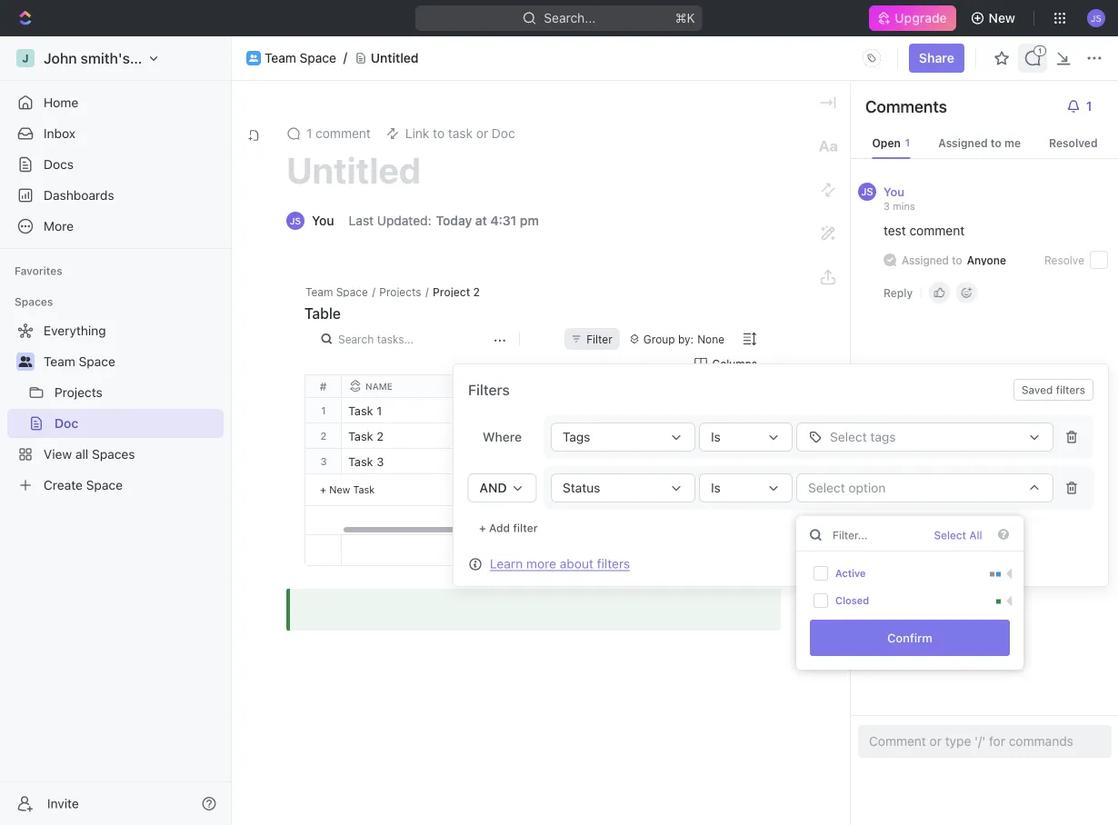 Task type: describe. For each thing, give the bounding box(es) containing it.
and
[[480, 481, 507, 496]]

1 2 3
[[321, 405, 327, 468]]

all
[[970, 529, 983, 542]]

more
[[527, 557, 557, 572]]

press space to select this row. row containing 3
[[306, 449, 342, 475]]

select for select option
[[809, 481, 846, 496]]

1 inside press space to select this row. row
[[377, 404, 382, 418]]

team inside the team space / projects / project 2 table
[[306, 286, 333, 298]]

you
[[884, 185, 905, 198]]

0 horizontal spatial 3
[[321, 456, 327, 468]]

1 for 1 comment
[[307, 126, 312, 141]]

search tasks...
[[338, 333, 414, 346]]

select option
[[809, 481, 886, 496]]

add
[[489, 522, 510, 535]]

home link
[[7, 88, 224, 117]]

you 3 mins
[[884, 185, 916, 212]]

favorites button
[[7, 260, 70, 282]]

select all
[[935, 529, 983, 542]]

task 3
[[348, 455, 384, 469]]

1 vertical spatial untitled
[[287, 149, 421, 191]]

sidebar navigation
[[0, 36, 232, 826]]

reply
[[884, 287, 913, 299]]

spaces
[[15, 296, 53, 308]]

new for new
[[989, 10, 1016, 25]]

task 2
[[348, 430, 384, 443]]

row group containing 1 2 3
[[306, 398, 342, 507]]

confirm
[[888, 632, 933, 645]]

project
[[433, 286, 470, 298]]

at
[[476, 213, 487, 228]]

test comment
[[884, 223, 965, 238]]

press space to select this row. row containing task 3
[[342, 449, 1119, 475]]

1 / from the left
[[372, 286, 376, 298]]

team space link for user group image
[[265, 51, 336, 66]]

test
[[884, 223, 907, 238]]

3 for task 3
[[377, 455, 384, 469]]

search
[[338, 333, 374, 346]]

1 for 1 2 3
[[321, 405, 326, 417]]

comment for test comment
[[910, 223, 965, 238]]

0 vertical spatial filters
[[1057, 384, 1086, 397]]

team for user group icon
[[44, 354, 75, 369]]

mins
[[893, 200, 916, 212]]

upgrade
[[895, 10, 947, 25]]

upgrade link
[[870, 5, 956, 31]]

1 comment
[[307, 126, 371, 141]]

search...
[[544, 10, 596, 25]]

task for task 1
[[348, 404, 373, 418]]

2 for task 2
[[377, 430, 384, 443]]

assigned for assigned to me
[[939, 136, 988, 149]]

team space link for user group icon
[[44, 347, 220, 377]]

+ add filter
[[479, 522, 538, 535]]

3 row group from the left
[[717, 398, 762, 507]]

1 vertical spatial filters
[[597, 557, 630, 572]]

task for task 2
[[348, 430, 373, 443]]

dashboards
[[44, 188, 114, 203]]

cell for task 1
[[706, 398, 888, 423]]

assigned for assigned to
[[902, 254, 949, 266]]

learn more about filters link
[[490, 557, 630, 572]]

new for new task
[[329, 484, 350, 496]]

filter
[[513, 522, 538, 535]]

favorites
[[15, 265, 63, 277]]

resolve
[[1045, 254, 1085, 266]]

about
[[560, 557, 594, 572]]

docs
[[44, 157, 74, 172]]

team space / projects / project 2 table
[[305, 286, 480, 322]]

+
[[479, 522, 486, 535]]

invite
[[47, 797, 79, 812]]

option
[[849, 481, 886, 496]]

2 for 1 2 3
[[321, 430, 327, 442]]

grid containing task 1
[[306, 376, 1119, 567]]

docs link
[[7, 150, 224, 179]]

2 / from the left
[[426, 286, 429, 298]]



Task type: vqa. For each thing, say whether or not it's contained in the screenshot.
the bottommost to
yes



Task type: locate. For each thing, give the bounding box(es) containing it.
⌘k
[[676, 10, 696, 25]]

updated:
[[377, 213, 432, 228]]

grid
[[306, 376, 1119, 567]]

3 down you
[[884, 200, 890, 212]]

1 horizontal spatial filters
[[1057, 384, 1086, 397]]

2 horizontal spatial team
[[306, 286, 333, 298]]

3 down "task 2"
[[377, 455, 384, 469]]

task 1
[[348, 404, 382, 418]]

comment for 1 comment
[[316, 126, 371, 141]]

0 horizontal spatial /
[[372, 286, 376, 298]]

2 inside 1 2 3
[[321, 430, 327, 442]]

to left me
[[991, 136, 1002, 149]]

team space link inside sidebar navigation
[[44, 347, 220, 377]]

space inside sidebar navigation
[[79, 354, 115, 369]]

assigned
[[939, 136, 988, 149], [902, 254, 949, 266]]

1 vertical spatial team space
[[44, 354, 115, 369]]

0 horizontal spatial new
[[329, 484, 350, 496]]

1 vertical spatial new
[[329, 484, 350, 496]]

#
[[320, 380, 327, 393]]

table
[[305, 305, 341, 322]]

task up "task 2"
[[348, 404, 373, 418]]

filter button
[[565, 328, 620, 350]]

john smith cell
[[524, 398, 706, 423]]

projects
[[380, 286, 422, 298]]

3 inside press space to select this row. row
[[377, 455, 384, 469]]

comments
[[866, 96, 948, 116]]

new inside grid
[[329, 484, 350, 496]]

0 horizontal spatial 1
[[307, 126, 312, 141]]

comment up assigned to
[[910, 223, 965, 238]]

1 horizontal spatial new
[[989, 10, 1016, 25]]

select option button
[[797, 474, 1054, 503]]

space for user group icon
[[79, 354, 115, 369]]

1 horizontal spatial select
[[935, 529, 967, 542]]

open
[[873, 136, 901, 149]]

0 vertical spatial team space link
[[265, 51, 336, 66]]

assigned down 'test comment' on the top right of the page
[[902, 254, 949, 266]]

1 horizontal spatial 1
[[321, 405, 326, 417]]

row group containing task 1
[[342, 398, 1119, 535]]

1 vertical spatial comment
[[910, 223, 965, 238]]

select
[[809, 481, 846, 496], [935, 529, 967, 542]]

0 horizontal spatial filters
[[597, 557, 630, 572]]

3
[[884, 200, 890, 212], [377, 455, 384, 469], [321, 456, 327, 468]]

select left option
[[809, 481, 846, 496]]

inbox link
[[7, 119, 224, 148]]

space
[[300, 51, 336, 66], [336, 286, 368, 298], [79, 354, 115, 369]]

assigned left me
[[939, 136, 988, 149]]

/
[[372, 286, 376, 298], [426, 286, 429, 298]]

dashboards link
[[7, 181, 224, 210]]

Filter... text field
[[810, 520, 924, 542]]

learn
[[490, 557, 523, 572]]

team space right user group image
[[265, 51, 336, 66]]

share
[[919, 50, 955, 65]]

select left all
[[935, 529, 967, 542]]

team for user group image
[[265, 51, 296, 66]]

1 horizontal spatial to
[[991, 136, 1002, 149]]

to for assigned to
[[953, 254, 963, 266]]

1 vertical spatial assigned
[[902, 254, 949, 266]]

filters right saved
[[1057, 384, 1086, 397]]

1
[[307, 126, 312, 141], [377, 404, 382, 418], [321, 405, 326, 417]]

saved
[[1022, 384, 1054, 397]]

tasks...
[[377, 333, 414, 346]]

space for user group image
[[300, 51, 336, 66]]

1 row group from the left
[[306, 398, 342, 507]]

1 horizontal spatial 2
[[377, 430, 384, 443]]

team right user group image
[[265, 51, 296, 66]]

2 right project
[[473, 286, 480, 298]]

0 horizontal spatial team space
[[44, 354, 115, 369]]

row group
[[306, 398, 342, 507], [342, 398, 1119, 535], [717, 398, 762, 507]]

last
[[349, 213, 374, 228]]

to for assigned to me
[[991, 136, 1002, 149]]

0 vertical spatial select
[[809, 481, 846, 496]]

new button
[[964, 4, 1027, 33]]

cell
[[706, 398, 888, 423], [524, 424, 706, 448], [706, 424, 888, 448], [524, 449, 706, 474], [706, 449, 888, 474]]

1 inside 1 2 3
[[321, 405, 326, 417]]

0 horizontal spatial team space link
[[44, 347, 220, 377]]

task down task 1 at left
[[348, 430, 373, 443]]

untitled
[[371, 51, 419, 66], [287, 149, 421, 191]]

select inside dropdown button
[[809, 481, 846, 496]]

last updated: today at 4:31 pm
[[349, 213, 539, 228]]

assigned to me
[[939, 136, 1021, 149]]

0 vertical spatial team
[[265, 51, 296, 66]]

filters right about
[[597, 557, 630, 572]]

task down "task 2"
[[348, 455, 373, 469]]

active
[[836, 568, 866, 580]]

3 for you 3 mins
[[884, 200, 890, 212]]

/ left project
[[426, 286, 429, 298]]

select all link
[[935, 529, 983, 542]]

0 horizontal spatial 2
[[321, 430, 327, 442]]

0 vertical spatial assigned
[[939, 136, 988, 149]]

cell for task 3
[[706, 449, 888, 474]]

1 horizontal spatial team
[[265, 51, 296, 66]]

1 horizontal spatial /
[[426, 286, 429, 298]]

1 horizontal spatial team space
[[265, 51, 336, 66]]

2 row group from the left
[[342, 398, 1119, 535]]

0 vertical spatial space
[[300, 51, 336, 66]]

new
[[989, 10, 1016, 25], [329, 484, 350, 496]]

me
[[1005, 136, 1021, 149]]

cell for task 2
[[706, 424, 888, 448]]

john
[[530, 404, 554, 418]]

press space to select this row. row
[[306, 398, 342, 424], [342, 398, 1119, 424], [306, 424, 342, 449], [342, 424, 1119, 449], [306, 449, 342, 475], [342, 449, 1119, 475], [342, 536, 1119, 567]]

2 horizontal spatial 1
[[377, 404, 382, 418]]

0 vertical spatial to
[[991, 136, 1002, 149]]

space inside the team space / projects / project 2 table
[[336, 286, 368, 298]]

task down task 3
[[353, 484, 375, 496]]

3 left task 3
[[321, 456, 327, 468]]

2 inside press space to select this row. row
[[377, 430, 384, 443]]

user group image
[[19, 357, 32, 367]]

0 horizontal spatial select
[[809, 481, 846, 496]]

new down task 3
[[329, 484, 350, 496]]

team space inside sidebar navigation
[[44, 354, 115, 369]]

team space link
[[265, 51, 336, 66], [44, 347, 220, 377]]

1 vertical spatial team
[[306, 286, 333, 298]]

Search tasks... text field
[[338, 327, 489, 352]]

user group image
[[249, 54, 258, 62]]

task
[[348, 404, 373, 418], [348, 430, 373, 443], [348, 455, 373, 469], [353, 484, 375, 496]]

press space to select this row. row containing task 1
[[342, 398, 1119, 424]]

inbox
[[44, 126, 76, 141]]

learn more about filters
[[490, 557, 630, 572]]

comment up last
[[316, 126, 371, 141]]

2 horizontal spatial 3
[[884, 200, 890, 212]]

1 vertical spatial team space link
[[44, 347, 220, 377]]

to down 'test comment' on the top right of the page
[[953, 254, 963, 266]]

2
[[473, 286, 480, 298], [377, 430, 384, 443], [321, 430, 327, 442]]

team right user group icon
[[44, 354, 75, 369]]

filters
[[1057, 384, 1086, 397], [597, 557, 630, 572]]

1 horizontal spatial comment
[[910, 223, 965, 238]]

new inside new button
[[989, 10, 1016, 25]]

team space for user group image
[[265, 51, 336, 66]]

space right user group icon
[[79, 354, 115, 369]]

team inside sidebar navigation
[[44, 354, 75, 369]]

new task
[[329, 484, 375, 496]]

0 vertical spatial comment
[[316, 126, 371, 141]]

3 inside you 3 mins
[[884, 200, 890, 212]]

team space
[[265, 51, 336, 66], [44, 354, 115, 369]]

0 horizontal spatial team
[[44, 354, 75, 369]]

team space for user group icon
[[44, 354, 115, 369]]

space right user group image
[[300, 51, 336, 66]]

0 vertical spatial new
[[989, 10, 1016, 25]]

1 vertical spatial space
[[336, 286, 368, 298]]

0 horizontal spatial comment
[[316, 126, 371, 141]]

2 horizontal spatial 2
[[473, 286, 480, 298]]

task for task 3
[[348, 455, 373, 469]]

space up table
[[336, 286, 368, 298]]

js
[[862, 186, 874, 198]]

1 vertical spatial to
[[953, 254, 963, 266]]

select for select all
[[935, 529, 967, 542]]

today
[[436, 213, 472, 228]]

saved filters
[[1022, 384, 1086, 397]]

closed
[[836, 595, 870, 607]]

filter
[[587, 333, 613, 346]]

team space right user group icon
[[44, 354, 115, 369]]

2 up task 3
[[377, 430, 384, 443]]

home
[[44, 95, 78, 110]]

team up table
[[306, 286, 333, 298]]

to
[[991, 136, 1002, 149], [953, 254, 963, 266]]

4:31
[[491, 213, 517, 228]]

2 inside the team space / projects / project 2 table
[[473, 286, 480, 298]]

press space to select this row. row containing 2
[[306, 424, 342, 449]]

2 left "task 2"
[[321, 430, 327, 442]]

new right upgrade
[[989, 10, 1016, 25]]

where
[[483, 430, 522, 445]]

2 vertical spatial space
[[79, 354, 115, 369]]

1 vertical spatial select
[[935, 529, 967, 542]]

press space to select this row. row containing 1
[[306, 398, 342, 424]]

1 horizontal spatial 3
[[377, 455, 384, 469]]

assigned to
[[902, 254, 963, 266]]

0 vertical spatial team space
[[265, 51, 336, 66]]

smith
[[557, 404, 587, 418]]

comment
[[316, 126, 371, 141], [910, 223, 965, 238]]

pm
[[520, 213, 539, 228]]

press space to select this row. row containing task 2
[[342, 424, 1119, 449]]

team
[[265, 51, 296, 66], [306, 286, 333, 298], [44, 354, 75, 369]]

john smith
[[530, 404, 587, 418]]

/ left projects
[[372, 286, 376, 298]]

2 vertical spatial team
[[44, 354, 75, 369]]

0 vertical spatial untitled
[[371, 51, 419, 66]]

resolved
[[1050, 136, 1098, 149]]

1 horizontal spatial team space link
[[265, 51, 336, 66]]

0 horizontal spatial to
[[953, 254, 963, 266]]



